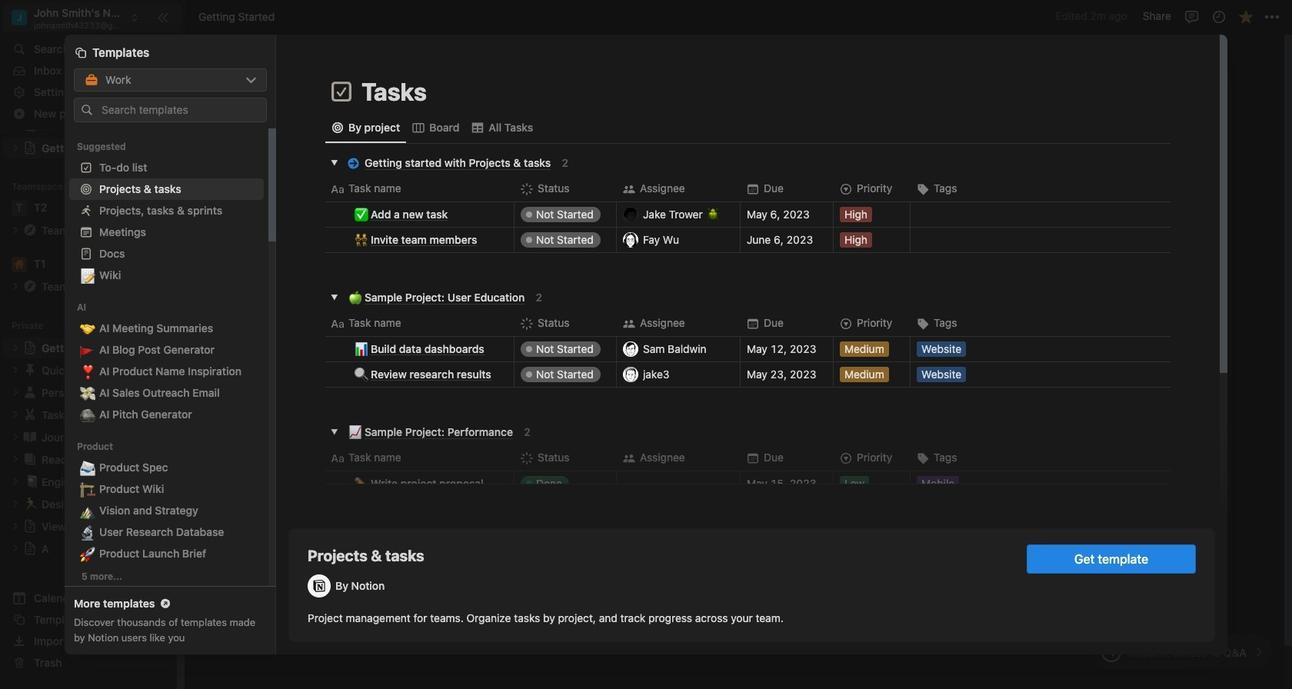 Task type: describe. For each thing, give the bounding box(es) containing it.
new teamspace image
[[153, 181, 164, 192]]

👉 image
[[464, 481, 479, 501]]

📨 image
[[80, 458, 95, 478]]

📝 image
[[80, 266, 95, 286]]

🚩 image
[[80, 340, 95, 360]]

close sidebar image
[[157, 11, 169, 23]]

add a page image
[[153, 321, 164, 331]]

🏗 image
[[80, 480, 95, 500]]

page icon image
[[329, 79, 354, 104]]

t image
[[12, 201, 27, 216]]



Task type: vqa. For each thing, say whether or not it's contained in the screenshot.
⛰️ icon
yes



Task type: locate. For each thing, give the bounding box(es) containing it.
🚀 image
[[80, 544, 95, 564]]

🔬 image
[[80, 523, 95, 543]]

comments image
[[1185, 9, 1200, 24]]

❣️ image
[[80, 362, 95, 382]]

Search templates text field
[[102, 104, 259, 116]]

updates image
[[1212, 9, 1227, 24]]

⛰️ image
[[80, 501, 95, 521]]

🪨 image
[[80, 405, 95, 425]]

favorited image
[[1239, 9, 1254, 24]]

💸 image
[[80, 383, 95, 403]]

👋 image
[[464, 167, 479, 187]]



